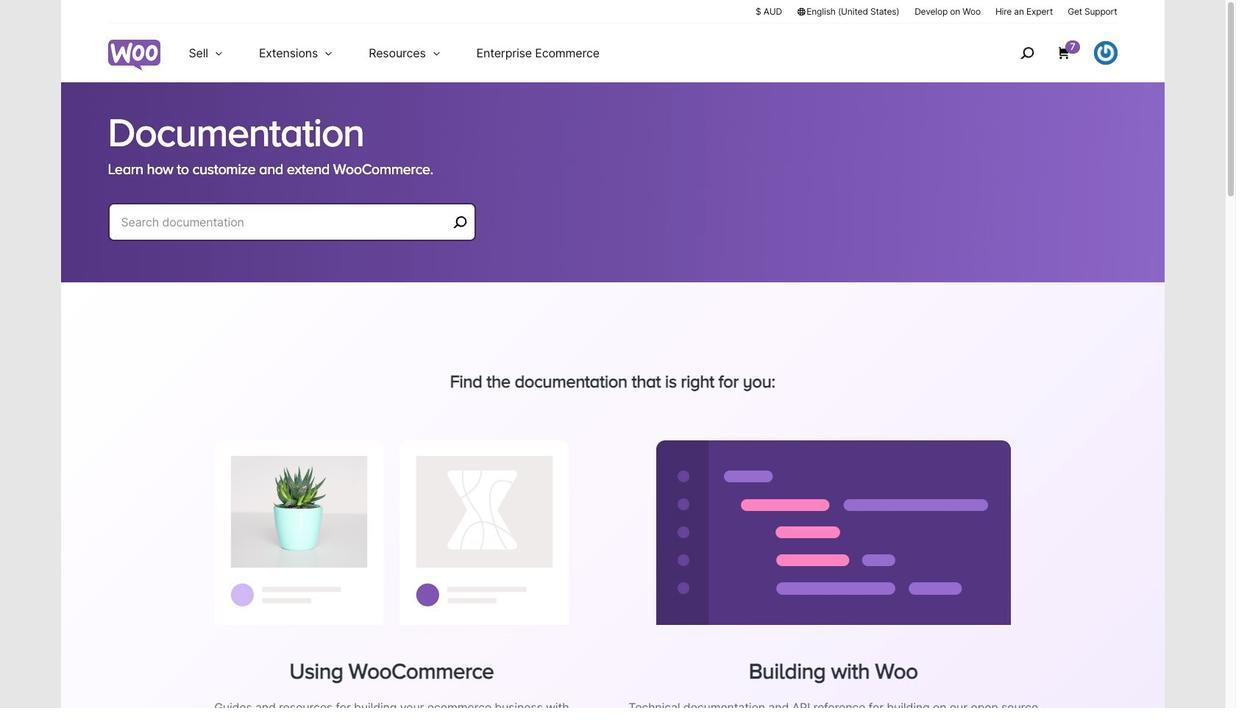 Task type: locate. For each thing, give the bounding box(es) containing it.
search image
[[1016, 41, 1039, 65]]

service navigation menu element
[[989, 29, 1118, 77]]

None search field
[[108, 203, 476, 259]]



Task type: vqa. For each thing, say whether or not it's contained in the screenshot.
Open Account Menu icon
yes



Task type: describe. For each thing, give the bounding box(es) containing it.
illustration of lines of development code image
[[656, 441, 1011, 625]]

Search documentation search field
[[121, 212, 448, 233]]

illustration of two product cards, with a plan and an abstract shape image
[[214, 441, 569, 625]]

open account menu image
[[1094, 41, 1118, 65]]



